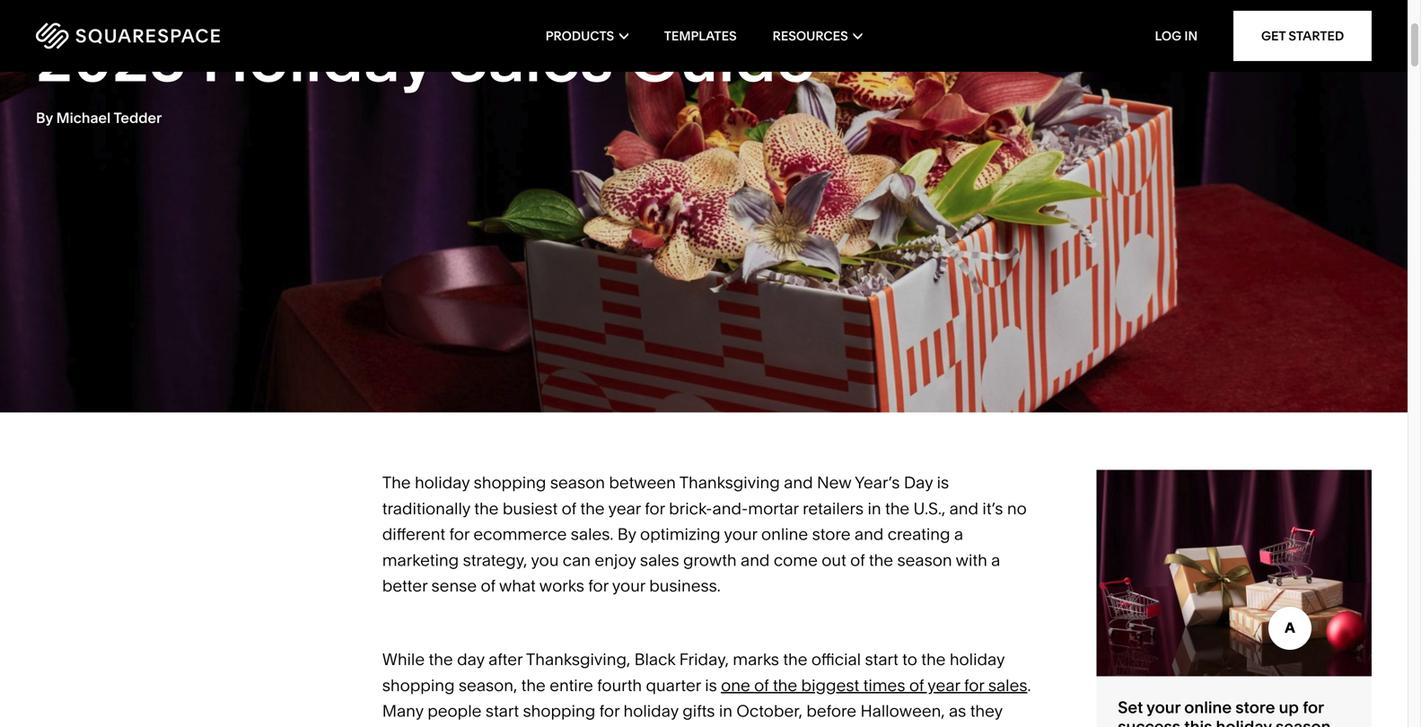 Task type: describe. For each thing, give the bounding box(es) containing it.
log             in link
[[1155, 28, 1198, 44]]

to inside . many people start shopping for holiday gifts in october, before halloween, as they scramble to get gifts for the holidays, and gifting extends into february for valentine
[[457, 727, 473, 727]]

one of the biggest times of year for sales
[[721, 675, 1027, 695]]

between
[[609, 473, 676, 492]]

get started link
[[1234, 11, 1372, 61]]

online inside 'the holiday shopping season between thanksgiving and new year's day is traditionally the busiest of the year for brick-and-mortar retailers in the u.s., and it's no different for ecommerce sales. by optimizing your online store and creating a marketing strategy, you can enjoy sales growth and come out of the season with a better sense of what works for your business.'
[[761, 524, 808, 544]]

0 horizontal spatial by
[[36, 109, 53, 127]]

sales.
[[571, 524, 613, 544]]

in inside . many people start shopping for holiday gifts in october, before halloween, as they scramble to get gifts for the holidays, and gifting extends into february for valentine
[[719, 701, 733, 721]]

enjoy
[[595, 550, 636, 570]]

templates
[[664, 28, 737, 44]]

scramble
[[382, 727, 454, 727]]

they
[[970, 701, 1003, 721]]

business.
[[649, 576, 721, 596]]

for down enjoy
[[588, 576, 608, 596]]

new
[[817, 473, 851, 492]]

it's
[[982, 499, 1003, 518]]

. many people start shopping for holiday gifts in october, before halloween, as they scramble to get gifts for the holidays, and gifting extends into february for valentine
[[382, 675, 1035, 727]]

0 vertical spatial season
[[550, 473, 605, 492]]

february
[[848, 727, 916, 727]]

one of the biggest times of year for sales link
[[721, 675, 1027, 695]]

and-
[[712, 499, 748, 518]]

u.s.,
[[913, 499, 945, 518]]

entire
[[550, 675, 593, 695]]

0 horizontal spatial gifts
[[505, 727, 538, 727]]

in inside 'the holiday shopping season between thanksgiving and new year's day is traditionally the busiest of the year for brick-and-mortar retailers in the u.s., and it's no different for ecommerce sales. by optimizing your online store and creating a marketing strategy, you can enjoy sales growth and come out of the season with a better sense of what works for your business.'
[[868, 499, 881, 518]]

busiest
[[503, 499, 558, 518]]

of right out
[[850, 550, 865, 570]]

holiday inside set your online store up for success this holiday seaso
[[1216, 717, 1272, 727]]

the left day
[[429, 649, 453, 669]]

products button
[[546, 0, 628, 72]]

while
[[382, 649, 425, 669]]

growth
[[683, 550, 737, 570]]

for down halloween,
[[919, 727, 940, 727]]

in
[[1184, 28, 1198, 44]]

to inside while the day after thanksgiving, black friday, marks the official start to the holiday shopping season, the entire fourth quarter is
[[902, 649, 917, 669]]

log
[[1155, 28, 1182, 44]]

after
[[488, 649, 523, 669]]

year's
[[855, 473, 900, 492]]

holiday
[[202, 19, 433, 98]]

sales
[[448, 19, 613, 98]]

started
[[1289, 28, 1344, 44]]

while the day after thanksgiving, black friday, marks the official start to the holiday shopping season, the entire fourth quarter is
[[382, 649, 1009, 695]]

get
[[476, 727, 502, 727]]

sales inside 'the holiday shopping season between thanksgiving and new year's day is traditionally the busiest of the year for brick-and-mortar retailers in the u.s., and it's no different for ecommerce sales. by optimizing your online store and creating a marketing strategy, you can enjoy sales growth and come out of the season with a better sense of what works for your business.'
[[640, 550, 679, 570]]

set
[[1118, 698, 1143, 717]]

is inside 'the holiday shopping season between thanksgiving and new year's day is traditionally the busiest of the year for brick-and-mortar retailers in the u.s., and it's no different for ecommerce sales. by optimizing your online store and creating a marketing strategy, you can enjoy sales growth and come out of the season with a better sense of what works for your business.'
[[937, 473, 949, 492]]

.
[[1027, 675, 1031, 695]]

what
[[499, 576, 536, 596]]

quarter
[[646, 675, 701, 695]]

start inside . many people start shopping for holiday gifts in october, before halloween, as they scramble to get gifts for the holidays, and gifting extends into february for valentine
[[486, 701, 519, 721]]

start inside while the day after thanksgiving, black friday, marks the official start to the holiday shopping season, the entire fourth quarter is
[[865, 649, 898, 669]]

as
[[949, 701, 966, 721]]

and left 'new' at the right of the page
[[784, 473, 813, 492]]

year inside 'the holiday shopping season between thanksgiving and new year's day is traditionally the busiest of the year for brick-and-mortar retailers in the u.s., and it's no different for ecommerce sales. by optimizing your online store and creating a marketing strategy, you can enjoy sales growth and come out of the season with a better sense of what works for your business.'
[[608, 499, 641, 518]]

this
[[1184, 717, 1212, 727]]

marks
[[733, 649, 779, 669]]

success
[[1118, 717, 1181, 727]]

0 vertical spatial your
[[724, 524, 757, 544]]

out
[[822, 550, 846, 570]]

online inside set your online store up for success this holiday seaso
[[1184, 698, 1232, 717]]

get
[[1261, 28, 1286, 44]]

your inside set your online store up for success this holiday seaso
[[1147, 698, 1181, 717]]

the up halloween,
[[921, 649, 946, 669]]

works
[[539, 576, 584, 596]]

log             in
[[1155, 28, 1198, 44]]

retailers
[[803, 499, 864, 518]]

2023
[[36, 19, 186, 98]]

of up halloween,
[[909, 675, 924, 695]]

day
[[457, 649, 485, 669]]

of up sales.
[[562, 499, 576, 518]]

and left come on the right of page
[[741, 550, 770, 570]]

resources
[[773, 28, 848, 44]]

people
[[427, 701, 482, 721]]

no
[[1007, 499, 1027, 518]]

tedder
[[114, 109, 162, 127]]

holiday inside . many people start shopping for holiday gifts in october, before halloween, as they scramble to get gifts for the holidays, and gifting extends into february for valentine
[[623, 701, 679, 721]]

templates link
[[664, 0, 737, 72]]

with
[[956, 550, 987, 570]]

for inside set your online store up for success this holiday seaso
[[1303, 698, 1324, 717]]

by michael tedder
[[36, 109, 162, 127]]

can
[[563, 550, 591, 570]]

for up holidays,
[[599, 701, 620, 721]]

mortar
[[748, 499, 799, 518]]

1 vertical spatial a
[[991, 550, 1000, 570]]

the up october,
[[773, 675, 797, 695]]

strategy,
[[463, 550, 527, 570]]

sense
[[431, 576, 477, 596]]

1 horizontal spatial gifts
[[682, 701, 715, 721]]

and left it's
[[949, 499, 979, 518]]

before
[[806, 701, 856, 721]]

michael
[[56, 109, 111, 127]]

by inside 'the holiday shopping season between thanksgiving and new year's day is traditionally the busiest of the year for brick-and-mortar retailers in the u.s., and it's no different for ecommerce sales. by optimizing your online store and creating a marketing strategy, you can enjoy sales growth and come out of the season with a better sense of what works for your business.'
[[617, 524, 636, 544]]

0 horizontal spatial a
[[954, 524, 963, 544]]

gifting
[[699, 727, 747, 727]]

holiday inside while the day after thanksgiving, black friday, marks the official start to the holiday shopping season, the entire fourth quarter is
[[950, 649, 1005, 669]]



Task type: vqa. For each thing, say whether or not it's contained in the screenshot.
Professionals
no



Task type: locate. For each thing, give the bounding box(es) containing it.
0 horizontal spatial start
[[486, 701, 519, 721]]

a
[[954, 524, 963, 544], [991, 550, 1000, 570]]

1 horizontal spatial is
[[937, 473, 949, 492]]

marketing
[[382, 550, 459, 570]]

set your online store up for success this holiday seaso
[[1118, 698, 1331, 727]]

a up with
[[954, 524, 963, 544]]

fourth
[[597, 675, 642, 695]]

0 vertical spatial sales
[[640, 550, 679, 570]]

shopping inside 'the holiday shopping season between thanksgiving and new year's day is traditionally the busiest of the year for brick-and-mortar retailers in the u.s., and it's no different for ecommerce sales. by optimizing your online store and creating a marketing strategy, you can enjoy sales growth and come out of the season with a better sense of what works for your business.'
[[474, 473, 546, 492]]

the up ecommerce
[[474, 499, 499, 518]]

holiday up holidays,
[[623, 701, 679, 721]]

the up sales.
[[580, 499, 605, 518]]

products
[[546, 28, 614, 44]]

the inside . many people start shopping for holiday gifts in october, before halloween, as they scramble to get gifts for the holidays, and gifting extends into february for valentine
[[566, 727, 590, 727]]

0 horizontal spatial is
[[705, 675, 717, 695]]

store left up
[[1236, 698, 1275, 717]]

0 vertical spatial in
[[868, 499, 881, 518]]

many
[[382, 701, 424, 721]]

and down the quarter
[[666, 727, 695, 727]]

shopping inside while the day after thanksgiving, black friday, marks the official start to the holiday shopping season, the entire fourth quarter is
[[382, 675, 455, 695]]

0 vertical spatial by
[[36, 109, 53, 127]]

1 vertical spatial store
[[1236, 698, 1275, 717]]

holiday
[[415, 473, 470, 492], [950, 649, 1005, 669], [623, 701, 679, 721], [1216, 717, 1272, 727]]

1 vertical spatial shopping
[[382, 675, 455, 695]]

1 horizontal spatial a
[[991, 550, 1000, 570]]

shopping down while
[[382, 675, 455, 695]]

better
[[382, 576, 427, 596]]

online right success
[[1184, 698, 1232, 717]]

2023 holiday sales guide
[[36, 19, 815, 98]]

friday,
[[679, 649, 729, 669]]

the left entire
[[521, 675, 546, 695]]

your down enjoy
[[612, 576, 645, 596]]

your right set
[[1147, 698, 1181, 717]]

the
[[382, 473, 411, 492]]

1 vertical spatial to
[[457, 727, 473, 727]]

by left michael at the left of page
[[36, 109, 53, 127]]

guide
[[629, 19, 815, 98]]

thanksgiving
[[679, 473, 780, 492]]

squarespace logo image
[[36, 22, 220, 49]]

2 horizontal spatial your
[[1147, 698, 1181, 717]]

0 vertical spatial a
[[954, 524, 963, 544]]

ecommerce
[[473, 524, 567, 544]]

the holiday shopping season between thanksgiving and new year's day is traditionally the busiest of the year for brick-and-mortar retailers in the u.s., and it's no different for ecommerce sales. by optimizing your online store and creating a marketing strategy, you can enjoy sales growth and come out of the season with a better sense of what works for your business.
[[382, 473, 1031, 596]]

for right up
[[1303, 698, 1324, 717]]

and down retailers
[[855, 524, 884, 544]]

1 horizontal spatial store
[[1236, 698, 1275, 717]]

gifts
[[682, 701, 715, 721], [505, 727, 538, 727]]

store inside 'the holiday shopping season between thanksgiving and new year's day is traditionally the busiest of the year for brick-and-mortar retailers in the u.s., and it's no different for ecommerce sales. by optimizing your online store and creating a marketing strategy, you can enjoy sales growth and come out of the season with a better sense of what works for your business.'
[[812, 524, 851, 544]]

1 vertical spatial online
[[1184, 698, 1232, 717]]

in down year's on the bottom of the page
[[868, 499, 881, 518]]

year up as
[[928, 675, 960, 695]]

1 vertical spatial gifts
[[505, 727, 538, 727]]

and
[[784, 473, 813, 492], [949, 499, 979, 518], [855, 524, 884, 544], [741, 550, 770, 570], [666, 727, 695, 727]]

0 vertical spatial start
[[865, 649, 898, 669]]

biggest
[[801, 675, 859, 695]]

1 horizontal spatial year
[[928, 675, 960, 695]]

start up get
[[486, 701, 519, 721]]

store down retailers
[[812, 524, 851, 544]]

1 vertical spatial by
[[617, 524, 636, 544]]

by
[[36, 109, 53, 127], [617, 524, 636, 544]]

is inside while the day after thanksgiving, black friday, marks the official start to the holiday shopping season, the entire fourth quarter is
[[705, 675, 717, 695]]

the
[[474, 499, 499, 518], [580, 499, 605, 518], [885, 499, 910, 518], [869, 550, 893, 570], [429, 649, 453, 669], [783, 649, 808, 669], [921, 649, 946, 669], [521, 675, 546, 695], [773, 675, 797, 695], [566, 727, 590, 727]]

1 horizontal spatial online
[[1184, 698, 1232, 717]]

you
[[531, 550, 559, 570]]

0 vertical spatial to
[[902, 649, 917, 669]]

1 horizontal spatial to
[[902, 649, 917, 669]]

1 horizontal spatial your
[[724, 524, 757, 544]]

is right day
[[937, 473, 949, 492]]

the right marks
[[783, 649, 808, 669]]

of
[[562, 499, 576, 518], [850, 550, 865, 570], [481, 576, 495, 596], [754, 675, 769, 695], [909, 675, 924, 695]]

black
[[634, 649, 675, 669]]

your down and-
[[724, 524, 757, 544]]

1 vertical spatial start
[[486, 701, 519, 721]]

october,
[[736, 701, 803, 721]]

for down traditionally
[[449, 524, 470, 544]]

1 vertical spatial in
[[719, 701, 733, 721]]

store
[[812, 524, 851, 544], [1236, 698, 1275, 717]]

extends
[[751, 727, 812, 727]]

a right with
[[991, 550, 1000, 570]]

1 horizontal spatial sales
[[988, 675, 1027, 695]]

is left one
[[705, 675, 717, 695]]

season down creating
[[897, 550, 952, 570]]

online
[[761, 524, 808, 544], [1184, 698, 1232, 717]]

1 horizontal spatial season
[[897, 550, 952, 570]]

1 vertical spatial year
[[928, 675, 960, 695]]

shopping down entire
[[523, 701, 595, 721]]

is
[[937, 473, 949, 492], [705, 675, 717, 695]]

store inside set your online store up for success this holiday seaso
[[1236, 698, 1275, 717]]

creating
[[888, 524, 950, 544]]

and inside . many people start shopping for holiday gifts in october, before halloween, as they scramble to get gifts for the holidays, and gifting extends into february for valentine
[[666, 727, 695, 727]]

holiday inside 'the holiday shopping season between thanksgiving and new year's day is traditionally the busiest of the year for brick-and-mortar retailers in the u.s., and it's no different for ecommerce sales. by optimizing your online store and creating a marketing strategy, you can enjoy sales growth and come out of the season with a better sense of what works for your business.'
[[415, 473, 470, 492]]

0 vertical spatial shopping
[[474, 473, 546, 492]]

holiday up traditionally
[[415, 473, 470, 492]]

holiday right this
[[1216, 717, 1272, 727]]

start up times
[[865, 649, 898, 669]]

of right one
[[754, 675, 769, 695]]

0 horizontal spatial year
[[608, 499, 641, 518]]

0 vertical spatial gifts
[[682, 701, 715, 721]]

official
[[811, 649, 861, 669]]

1 horizontal spatial in
[[868, 499, 881, 518]]

in up "gifting"
[[719, 701, 733, 721]]

0 horizontal spatial sales
[[640, 550, 679, 570]]

0 horizontal spatial in
[[719, 701, 733, 721]]

thanksgiving,
[[526, 649, 630, 669]]

year
[[608, 499, 641, 518], [928, 675, 960, 695]]

shopping
[[474, 473, 546, 492], [382, 675, 455, 695], [523, 701, 595, 721]]

gifts up "gifting"
[[682, 701, 715, 721]]

online up come on the right of page
[[761, 524, 808, 544]]

season up sales.
[[550, 473, 605, 492]]

season
[[550, 473, 605, 492], [897, 550, 952, 570]]

different
[[382, 524, 445, 544]]

your
[[724, 524, 757, 544], [612, 576, 645, 596], [1147, 698, 1181, 717]]

come
[[774, 550, 818, 570]]

the down creating
[[869, 550, 893, 570]]

for
[[645, 499, 665, 518], [449, 524, 470, 544], [588, 576, 608, 596], [964, 675, 984, 695], [1303, 698, 1324, 717], [599, 701, 620, 721], [542, 727, 562, 727], [919, 727, 940, 727]]

shopping up busiest
[[474, 473, 546, 492]]

0 vertical spatial year
[[608, 499, 641, 518]]

for up they
[[964, 675, 984, 695]]

for down entire
[[542, 727, 562, 727]]

to up times
[[902, 649, 917, 669]]

get started
[[1261, 28, 1344, 44]]

the down entire
[[566, 727, 590, 727]]

to down people
[[457, 727, 473, 727]]

sales up they
[[988, 675, 1027, 695]]

holiday up they
[[950, 649, 1005, 669]]

season,
[[459, 675, 517, 695]]

times
[[863, 675, 905, 695]]

into
[[815, 727, 844, 727]]

for down between
[[645, 499, 665, 518]]

shopping inside . many people start shopping for holiday gifts in october, before halloween, as they scramble to get gifts for the holidays, and gifting extends into february for valentine
[[523, 701, 595, 721]]

0 horizontal spatial store
[[812, 524, 851, 544]]

sales
[[640, 550, 679, 570], [988, 675, 1027, 695]]

0 vertical spatial is
[[937, 473, 949, 492]]

1 horizontal spatial by
[[617, 524, 636, 544]]

0 horizontal spatial season
[[550, 473, 605, 492]]

by up enjoy
[[617, 524, 636, 544]]

gifts right get
[[505, 727, 538, 727]]

one
[[721, 675, 750, 695]]

2 vertical spatial your
[[1147, 698, 1181, 717]]

traditionally
[[382, 499, 470, 518]]

0 vertical spatial online
[[761, 524, 808, 544]]

1 vertical spatial sales
[[988, 675, 1027, 695]]

0 horizontal spatial your
[[612, 576, 645, 596]]

2 vertical spatial shopping
[[523, 701, 595, 721]]

squarespace logo link
[[36, 22, 303, 49]]

of down strategy,
[[481, 576, 495, 596]]

year down between
[[608, 499, 641, 518]]

in
[[868, 499, 881, 518], [719, 701, 733, 721]]

up
[[1279, 698, 1299, 717]]

1 vertical spatial season
[[897, 550, 952, 570]]

0 horizontal spatial to
[[457, 727, 473, 727]]

resources button
[[773, 0, 862, 72]]

sales down optimizing
[[640, 550, 679, 570]]

holidays,
[[594, 727, 662, 727]]

brick-
[[669, 499, 712, 518]]

day
[[904, 473, 933, 492]]

1 vertical spatial your
[[612, 576, 645, 596]]

halloween,
[[860, 701, 945, 721]]

the left u.s.,
[[885, 499, 910, 518]]

1 horizontal spatial start
[[865, 649, 898, 669]]

optimizing
[[640, 524, 720, 544]]

0 vertical spatial store
[[812, 524, 851, 544]]

1 vertical spatial is
[[705, 675, 717, 695]]

0 horizontal spatial online
[[761, 524, 808, 544]]



